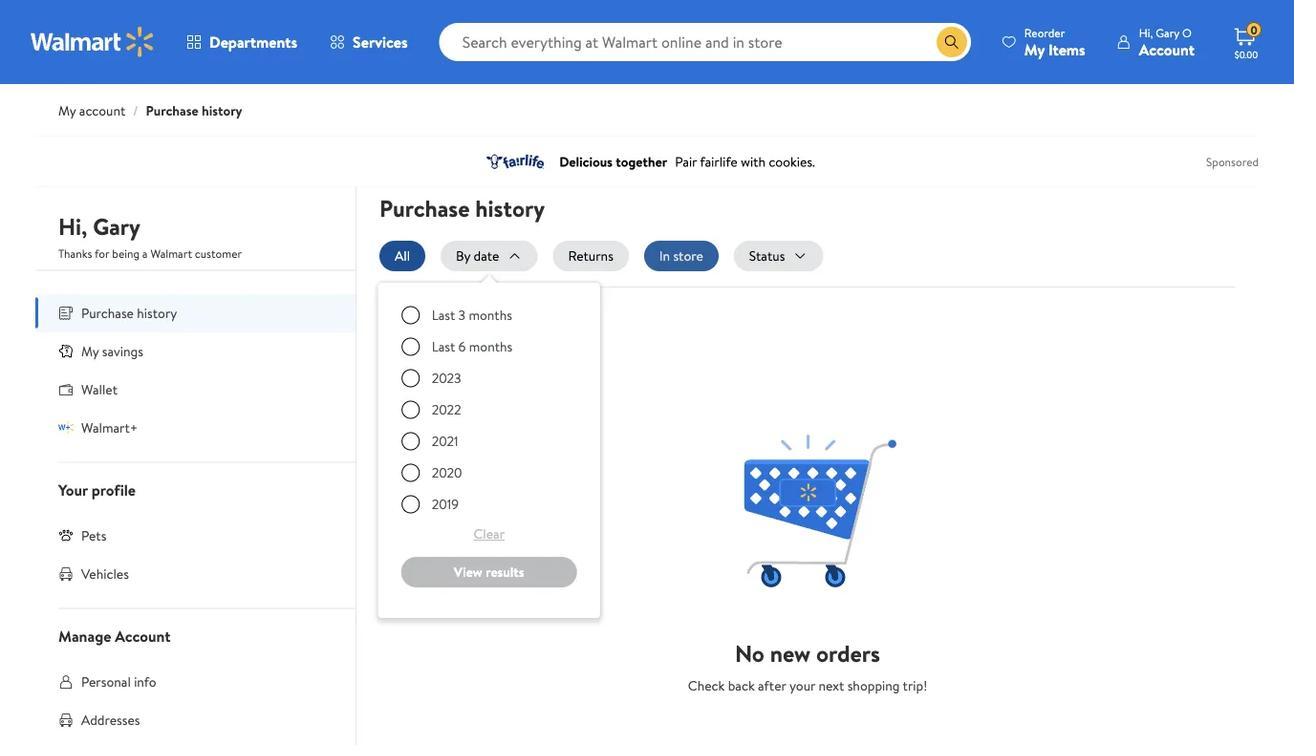 Task type: locate. For each thing, give the bounding box(es) containing it.
purchase history link
[[146, 101, 242, 120], [35, 294, 356, 332]]

last left 3
[[432, 306, 455, 325]]

walmart+ link
[[35, 409, 356, 447]]

months
[[469, 306, 512, 325], [469, 338, 513, 356]]

my inside reorder my items
[[1025, 39, 1045, 60]]

thanks
[[58, 246, 92, 262]]

1 vertical spatial purchase history
[[81, 304, 177, 322]]

0 vertical spatial my
[[1025, 39, 1045, 60]]

no new orders check back after your next shopping trip!
[[688, 638, 928, 696]]

gary inside hi, gary o account
[[1156, 24, 1180, 41]]

trip!
[[903, 677, 928, 696]]

hi, inside hi, gary thanks for being a walmart customer
[[58, 211, 87, 243]]

2 horizontal spatial purchase
[[380, 192, 470, 224]]

2 vertical spatial icon image
[[58, 528, 74, 543]]

icon image inside my savings link
[[58, 344, 74, 359]]

0
[[1251, 22, 1258, 38]]

group containing last 3 months
[[394, 298, 585, 603]]

1 vertical spatial gary
[[93, 211, 141, 243]]

0 horizontal spatial hi,
[[58, 211, 87, 243]]

1 months from the top
[[469, 306, 512, 325]]

0 horizontal spatial purchase history
[[81, 304, 177, 322]]

by
[[456, 247, 471, 265]]

date
[[474, 247, 500, 265]]

being
[[112, 246, 140, 262]]

3 icon image from the top
[[58, 528, 74, 543]]

1 icon image from the top
[[58, 344, 74, 359]]

shopping
[[848, 677, 900, 696]]

gary inside hi, gary thanks for being a walmart customer
[[93, 211, 141, 243]]

1 horizontal spatial gary
[[1156, 24, 1180, 41]]

0 vertical spatial months
[[469, 306, 512, 325]]

1 vertical spatial icon image
[[58, 420, 74, 435]]

2 horizontal spatial my
[[1025, 39, 1045, 60]]

account
[[1139, 39, 1195, 60], [115, 626, 171, 647]]

2 icon image from the top
[[58, 420, 74, 435]]

icon image left my savings
[[58, 344, 74, 359]]

gary for for
[[93, 211, 141, 243]]

all
[[395, 247, 410, 265]]

account
[[79, 101, 126, 120]]

last
[[432, 306, 455, 325], [432, 338, 455, 356]]

1 horizontal spatial hi,
[[1139, 24, 1153, 41]]

purchase history up by
[[380, 192, 545, 224]]

list containing all
[[378, 241, 1236, 619]]

status button
[[734, 241, 824, 272]]

walmart image
[[31, 27, 155, 57]]

gary left o on the top of the page
[[1156, 24, 1180, 41]]

0 vertical spatial history
[[202, 101, 242, 120]]

customer
[[195, 246, 242, 262]]

personal
[[81, 673, 131, 691]]

0 horizontal spatial purchase
[[81, 304, 134, 322]]

1 last from the top
[[432, 306, 455, 325]]

0 horizontal spatial my
[[58, 101, 76, 120]]

icon image for pets
[[58, 528, 74, 543]]

1 horizontal spatial my
[[81, 342, 99, 360]]

1 vertical spatial hi,
[[58, 211, 87, 243]]

months right 3
[[469, 306, 512, 325]]

0 vertical spatial purchase history
[[380, 192, 545, 224]]

list
[[378, 241, 1236, 619]]

new
[[770, 638, 811, 670]]

0 vertical spatial gary
[[1156, 24, 1180, 41]]

1 vertical spatial account
[[115, 626, 171, 647]]

purchase up my savings
[[81, 304, 134, 322]]

vehicles link
[[35, 555, 356, 593]]

Walmart Site-Wide search field
[[439, 23, 971, 61]]

purchase right /
[[146, 101, 199, 120]]

1 vertical spatial my
[[58, 101, 76, 120]]

icon image
[[58, 344, 74, 359], [58, 420, 74, 435], [58, 528, 74, 543]]

returns
[[568, 247, 614, 265]]

months for last 6 months
[[469, 338, 513, 356]]

2021
[[432, 432, 459, 451]]

2023 radio
[[401, 369, 420, 388]]

account left $0.00
[[1139, 39, 1195, 60]]

all button
[[380, 241, 426, 272]]

history
[[202, 101, 242, 120], [475, 192, 545, 224], [137, 304, 177, 322]]

1 vertical spatial purchase history link
[[35, 294, 356, 332]]

0 horizontal spatial account
[[115, 626, 171, 647]]

services
[[353, 32, 408, 53]]

0 horizontal spatial gary
[[93, 211, 141, 243]]

2 vertical spatial purchase
[[81, 304, 134, 322]]

2 last from the top
[[432, 338, 455, 356]]

Search search field
[[439, 23, 971, 61]]

0 vertical spatial hi,
[[1139, 24, 1153, 41]]

addresses
[[81, 711, 140, 730]]

purchase up "all"
[[380, 192, 470, 224]]

2021 radio
[[401, 432, 420, 451]]

icon image inside pets link
[[58, 528, 74, 543]]

my left the account
[[58, 101, 76, 120]]

account up info
[[115, 626, 171, 647]]

gary up the being
[[93, 211, 141, 243]]

1 horizontal spatial purchase history
[[380, 192, 545, 224]]

last left 6
[[432, 338, 455, 356]]

history up "by date" dropdown button
[[475, 192, 545, 224]]

results
[[486, 563, 525, 582]]

icon image left walmart+ on the bottom left of the page
[[58, 420, 74, 435]]

icon image inside walmart+ link
[[58, 420, 74, 435]]

view results button
[[401, 557, 577, 588]]

hi,
[[1139, 24, 1153, 41], [58, 211, 87, 243]]

sponsored
[[1207, 153, 1259, 170]]

icon image left pets
[[58, 528, 74, 543]]

reorder
[[1025, 24, 1065, 41]]

my
[[1025, 39, 1045, 60], [58, 101, 76, 120], [81, 342, 99, 360]]

walmart+
[[81, 418, 138, 437]]

2020 radio
[[401, 464, 420, 483]]

1 horizontal spatial account
[[1139, 39, 1195, 60]]

hi, up thanks
[[58, 211, 87, 243]]

in
[[660, 247, 670, 265]]

search icon image
[[945, 34, 960, 50]]

in store button
[[644, 241, 719, 272]]

group
[[394, 298, 585, 603]]

2019 radio
[[401, 495, 420, 514]]

last for last 3 months
[[432, 306, 455, 325]]

2022
[[432, 401, 461, 419]]

2 vertical spatial history
[[137, 304, 177, 322]]

my savings
[[81, 342, 143, 360]]

purchase history
[[380, 192, 545, 224], [81, 304, 177, 322]]

my left items
[[1025, 39, 1045, 60]]

hi, gary link
[[58, 211, 141, 251]]

6
[[459, 338, 466, 356]]

hi, inside hi, gary o account
[[1139, 24, 1153, 41]]

2 vertical spatial my
[[81, 342, 99, 360]]

departments button
[[170, 19, 314, 65]]

check
[[688, 677, 725, 696]]

purchase history link down 'customer'
[[35, 294, 356, 332]]

my account link
[[58, 101, 126, 120]]

gary
[[1156, 24, 1180, 41], [93, 211, 141, 243]]

hi, left o on the top of the page
[[1139, 24, 1153, 41]]

hi, gary thanks for being a walmart customer
[[58, 211, 242, 262]]

hi, for account
[[1139, 24, 1153, 41]]

months right 6
[[469, 338, 513, 356]]

1 vertical spatial last
[[432, 338, 455, 356]]

2 horizontal spatial history
[[475, 192, 545, 224]]

purchase
[[146, 101, 199, 120], [380, 192, 470, 224], [81, 304, 134, 322]]

2019
[[432, 495, 459, 514]]

2 months from the top
[[469, 338, 513, 356]]

purchase history link right /
[[146, 101, 242, 120]]

0 vertical spatial purchase history link
[[146, 101, 242, 120]]

hi, gary o account
[[1139, 24, 1195, 60]]

purchase history up savings
[[81, 304, 177, 322]]

a
[[142, 246, 148, 262]]

1 vertical spatial months
[[469, 338, 513, 356]]

my left savings
[[81, 342, 99, 360]]

your profile
[[58, 480, 136, 501]]

0 horizontal spatial history
[[137, 304, 177, 322]]

no
[[735, 638, 765, 670]]

history down departments dropdown button
[[202, 101, 242, 120]]

o
[[1183, 24, 1192, 41]]

0 vertical spatial last
[[432, 306, 455, 325]]

0 vertical spatial icon image
[[58, 344, 74, 359]]

history up savings
[[137, 304, 177, 322]]

$0.00
[[1235, 48, 1258, 61]]

0 vertical spatial purchase
[[146, 101, 199, 120]]

last 3 months
[[432, 306, 512, 325]]



Task type: describe. For each thing, give the bounding box(es) containing it.
clear
[[474, 525, 505, 544]]

months for last 3 months
[[469, 306, 512, 325]]

your
[[58, 480, 88, 501]]

/
[[133, 101, 138, 120]]

status
[[749, 247, 785, 265]]

info
[[134, 673, 157, 691]]

2023
[[432, 369, 461, 388]]

by date button
[[441, 241, 538, 272]]

wallet link
[[35, 371, 356, 409]]

1 horizontal spatial purchase
[[146, 101, 199, 120]]

icon image for my savings
[[58, 344, 74, 359]]

pets link
[[35, 517, 356, 555]]

services button
[[314, 19, 424, 65]]

1 vertical spatial purchase
[[380, 192, 470, 224]]

view
[[454, 563, 483, 582]]

wallet
[[81, 380, 118, 399]]

your
[[790, 677, 816, 696]]

gary for account
[[1156, 24, 1180, 41]]

1 vertical spatial history
[[475, 192, 545, 224]]

next
[[819, 677, 845, 696]]

view results
[[454, 563, 525, 582]]

2022 radio
[[401, 401, 420, 420]]

last 6 months
[[432, 338, 513, 356]]

for
[[95, 246, 109, 262]]

0 vertical spatial account
[[1139, 39, 1195, 60]]

store
[[674, 247, 704, 265]]

1 horizontal spatial history
[[202, 101, 242, 120]]

icon image for walmart+
[[58, 420, 74, 435]]

2020
[[432, 464, 462, 482]]

addresses link
[[35, 701, 356, 740]]

walmart
[[150, 246, 192, 262]]

profile
[[91, 480, 136, 501]]

Last 6 months radio
[[401, 338, 420, 357]]

items
[[1049, 39, 1086, 60]]

after
[[758, 677, 787, 696]]

my savings link
[[35, 332, 356, 371]]

in store
[[660, 247, 704, 265]]

personal info link
[[35, 663, 356, 701]]

departments
[[209, 32, 297, 53]]

back
[[728, 677, 755, 696]]

manage
[[58, 626, 111, 647]]

clear button
[[401, 519, 577, 550]]

vehicles
[[81, 565, 129, 583]]

savings
[[102, 342, 143, 360]]

returns button
[[553, 241, 629, 272]]

my account / purchase history
[[58, 101, 242, 120]]

by date
[[456, 247, 500, 265]]

orders
[[816, 638, 881, 670]]

3
[[459, 306, 466, 325]]

my for my account / purchase history
[[58, 101, 76, 120]]

my for my savings
[[81, 342, 99, 360]]

reorder my items
[[1025, 24, 1086, 60]]

last for last 6 months
[[432, 338, 455, 356]]

pets
[[81, 526, 106, 545]]

Last 3 months radio
[[401, 306, 420, 325]]

hi, for thanks for being a walmart customer
[[58, 211, 87, 243]]

manage account
[[58, 626, 171, 647]]

personal info
[[81, 673, 157, 691]]



Task type: vqa. For each thing, say whether or not it's contained in the screenshot.
list.
no



